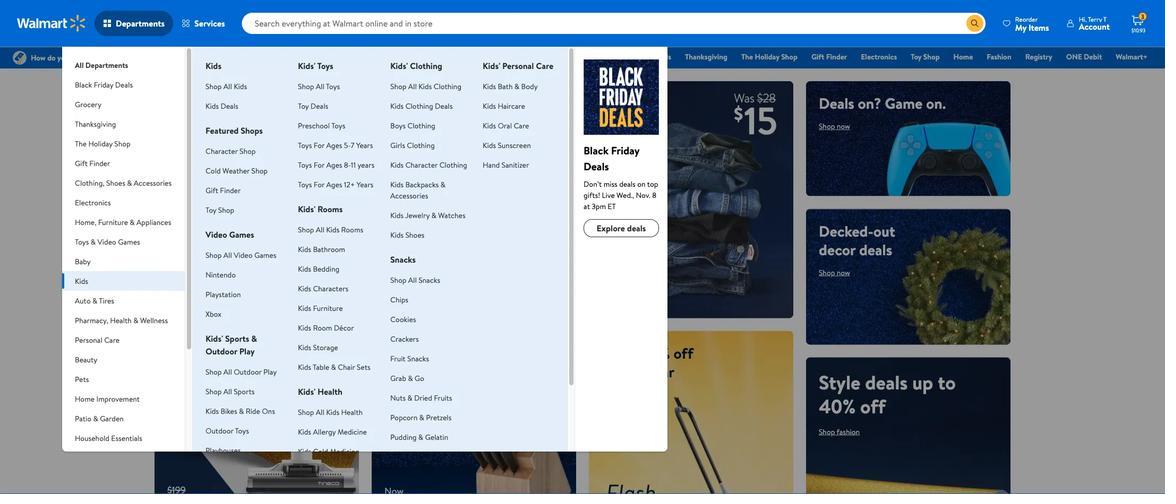 Task type: vqa. For each thing, say whether or not it's contained in the screenshot.
the Tax Exempt Program "link" at the right bottom of the page
no



Task type: locate. For each thing, give the bounding box(es) containing it.
kids left bikes
[[206, 406, 219, 417]]

1 vertical spatial holiday
[[88, 138, 113, 149]]

off inside home deals up to 30% off
[[167, 289, 193, 316]]

accessories inside the kids backpacks & accessories
[[391, 190, 428, 201]]

toys
[[318, 60, 334, 72], [326, 81, 340, 91], [332, 120, 346, 131], [298, 140, 312, 150], [298, 160, 312, 170], [298, 179, 312, 190], [75, 237, 89, 247], [235, 426, 249, 436]]

gift finder for gift finder dropdown button
[[75, 158, 110, 168]]

gift finder button
[[62, 154, 185, 173]]

up inside style deals up to 40% off
[[913, 369, 934, 396]]

wed.,
[[617, 190, 634, 200]]

shop all kids rooms link
[[298, 224, 364, 235]]

1 horizontal spatial toy
[[298, 101, 309, 111]]

1 vertical spatial departments
[[85, 60, 128, 70]]

for down preschool toys
[[314, 140, 325, 150]]

preschool
[[298, 120, 330, 131]]

the inside the holiday shop dropdown button
[[75, 138, 87, 149]]

all for kids' toys
[[316, 81, 325, 91]]

care right oral
[[514, 120, 529, 131]]

0 vertical spatial black friday deals
[[533, 52, 592, 62]]

1 horizontal spatial gift finder
[[206, 185, 241, 196]]

deals left are
[[427, 343, 460, 364]]

0 vertical spatial accessories
[[134, 178, 172, 188]]

0 vertical spatial gift
[[812, 52, 825, 62]]

personal
[[503, 60, 534, 72], [75, 335, 102, 345]]

1 horizontal spatial gift
[[206, 185, 218, 196]]

chips link
[[391, 295, 409, 305]]

kids left room on the left bottom
[[298, 323, 311, 333]]

shoes inside dropdown button
[[106, 178, 125, 188]]

1 vertical spatial furniture
[[313, 303, 343, 313]]

& inside the kids backpacks & accessories
[[441, 179, 446, 190]]

years right '12+'
[[357, 179, 374, 190]]

grocery & essentials
[[605, 52, 672, 62]]

1 horizontal spatial electronics
[[861, 52, 897, 62]]

registry link
[[1021, 51, 1058, 62]]

toy right electronics link
[[911, 52, 922, 62]]

at
[[584, 201, 590, 211]]

deals down video games
[[222, 241, 265, 268]]

for down toys for ages 5-7 years
[[314, 160, 325, 170]]

health inside pharmacy, health & wellness dropdown button
[[110, 315, 132, 326]]

deals
[[620, 179, 636, 189], [627, 223, 646, 234], [860, 239, 893, 260], [222, 241, 265, 268], [427, 343, 460, 364], [866, 369, 908, 396]]

kids allergy medicine link
[[298, 427, 367, 437]]

1 vertical spatial outdoor
[[234, 367, 262, 377]]

all down the kids' clothing
[[408, 81, 417, 91]]

off for style deals up to 40% off
[[861, 393, 886, 420]]

furniture up toys & video games
[[98, 217, 128, 227]]

kids' down table
[[298, 386, 316, 398]]

kids for kids bathroom
[[298, 244, 311, 254]]

kids left jewelry on the left
[[391, 210, 404, 220]]

one debit link
[[1062, 51, 1107, 62]]

for for toys for ages 8-11 years
[[314, 160, 325, 170]]

personal up kids bath & body link at the left top of page
[[503, 60, 534, 72]]

0 horizontal spatial grocery
[[75, 99, 101, 109]]

1 vertical spatial 40%
[[819, 393, 856, 420]]

home inside dropdown button
[[75, 394, 95, 404]]

2 vertical spatial sports
[[75, 453, 96, 463]]

gifts!
[[584, 190, 600, 200]]

2 vertical spatial ages
[[327, 179, 342, 190]]

0 horizontal spatial holiday
[[88, 138, 113, 149]]

2 horizontal spatial gift finder
[[812, 52, 848, 62]]

kids inside dropdown button
[[75, 276, 88, 286]]

toy for toy deals link
[[298, 101, 309, 111]]

kids bathroom
[[298, 244, 345, 254]]

0 vertical spatial personal
[[503, 60, 534, 72]]

1 horizontal spatial accessories
[[391, 190, 428, 201]]

kids for kids backpacks & accessories
[[391, 179, 404, 190]]

deals inside black friday deals don't miss deals on top gifts! live wed., nov. 8 at 3pm et
[[584, 159, 609, 174]]

grab & go link
[[391, 373, 424, 384]]

auto & tires button
[[62, 291, 185, 311]]

friday inside black friday deals link
[[552, 52, 572, 62]]

grab & go
[[391, 373, 424, 384]]

wellness
[[140, 315, 168, 326]]

0 vertical spatial toy shop
[[911, 52, 940, 62]]

ages for 5-
[[327, 140, 342, 150]]

kids furniture
[[298, 303, 343, 313]]

toy shop up video games
[[206, 205, 234, 215]]

1 horizontal spatial friday
[[552, 52, 572, 62]]

friday for black friday deals dropdown button
[[94, 79, 113, 90]]

the for the holiday shop link
[[742, 52, 754, 62]]

black friday deals inside dropdown button
[[75, 79, 133, 90]]

finder inside gift finder dropdown button
[[89, 158, 110, 168]]

electronics down clothing,
[[75, 197, 111, 208]]

finder for gift finder dropdown button
[[89, 158, 110, 168]]

0 vertical spatial sports
[[225, 333, 249, 345]]

fruit
[[391, 354, 406, 364]]

0 horizontal spatial toy shop link
[[206, 205, 234, 215]]

1 vertical spatial shoes
[[406, 230, 425, 240]]

popcorn & pretzels link
[[391, 413, 452, 423]]

one debit
[[1067, 52, 1103, 62]]

cold
[[206, 166, 221, 176], [313, 447, 328, 457]]

kids for "kids" dropdown button
[[75, 276, 88, 286]]

thanksgiving for thanksgiving link
[[685, 52, 728, 62]]

black inside dropdown button
[[75, 79, 92, 90]]

kids' for kids' sports & outdoor play
[[206, 333, 223, 345]]

gift finder for rightmost gift finder link
[[812, 52, 848, 62]]

shop all sports
[[206, 387, 255, 397]]

2 horizontal spatial to
[[938, 369, 956, 396]]

1 vertical spatial black
[[75, 79, 92, 90]]

0 vertical spatial furniture
[[98, 217, 128, 227]]

& inside kids' sports & outdoor play
[[251, 333, 257, 345]]

kids inside the kids backpacks & accessories
[[391, 179, 404, 190]]

friday inside black friday deals don't miss deals on top gifts! live wed., nov. 8 at 3pm et
[[611, 143, 640, 158]]

0 horizontal spatial toy shop
[[206, 205, 234, 215]]

the holiday shop for the holiday shop link
[[742, 52, 798, 62]]

0 horizontal spatial personal
[[75, 335, 102, 345]]

1 vertical spatial ages
[[327, 160, 342, 170]]

video up shop all video games link
[[206, 229, 227, 241]]

terry
[[1089, 15, 1103, 24]]

care down pharmacy, health & wellness
[[104, 335, 120, 345]]

for up kids' rooms
[[314, 179, 325, 190]]

finder up clothing,
[[89, 158, 110, 168]]

& right bath
[[515, 81, 520, 91]]

0 vertical spatial up
[[167, 265, 188, 292]]

deals right explore
[[627, 223, 646, 234]]

kids bath & body
[[483, 81, 538, 91]]

0 horizontal spatial furniture
[[98, 217, 128, 227]]

holiday for the holiday shop dropdown button
[[88, 138, 113, 149]]

kids down the kids bedding at the left bottom of page
[[298, 283, 311, 294]]

kids up boys
[[391, 101, 404, 111]]

0 horizontal spatial gift finder
[[75, 158, 110, 168]]

to inside style deals up to 40% off
[[938, 369, 956, 396]]

games inside toys & video games dropdown button
[[118, 237, 140, 247]]

grocery
[[605, 52, 631, 62], [75, 99, 101, 109]]

deals inside home deals up to 30% off
[[222, 241, 265, 268]]

electronics for electronics dropdown button
[[75, 197, 111, 208]]

1 vertical spatial care
[[514, 120, 529, 131]]

furniture
[[98, 217, 128, 227], [313, 303, 343, 313]]

1 vertical spatial toy
[[298, 101, 309, 111]]

toys down kids' toys
[[326, 81, 340, 91]]

accessories inside dropdown button
[[134, 178, 172, 188]]

shop now for decked-out decor deals
[[819, 268, 851, 278]]

all for kids' rooms
[[316, 224, 325, 235]]

character shop link
[[206, 146, 256, 156]]

now down the 'deals on? game on.'
[[837, 121, 851, 132]]

0 vertical spatial black
[[533, 52, 550, 62]]

home, furniture & appliances button
[[62, 213, 185, 232]]

0 vertical spatial 40%
[[642, 343, 670, 364]]

the holiday shop inside dropdown button
[[75, 138, 131, 149]]

characters
[[313, 283, 349, 294]]

finder left electronics link
[[827, 52, 848, 62]]

0 vertical spatial medicine
[[338, 427, 367, 437]]

gift right the holiday shop link
[[812, 52, 825, 62]]

health
[[110, 315, 132, 326], [318, 386, 343, 398], [341, 407, 363, 418]]

toys & video games
[[75, 237, 140, 247]]

video for shop all video games
[[234, 250, 253, 260]]

1 horizontal spatial finder
[[220, 185, 241, 196]]

kids sunscreen
[[483, 140, 531, 150]]

to for home
[[193, 265, 211, 292]]

deals inside dropdown button
[[115, 79, 133, 90]]

0 horizontal spatial the holiday shop
[[75, 138, 131, 149]]

kids left bedding
[[298, 264, 311, 274]]

shop now for deals on? game on.
[[819, 121, 851, 132]]

kids for kids oral care
[[483, 120, 496, 131]]

account
[[1079, 21, 1110, 32]]

kids left oral
[[483, 120, 496, 131]]

rooms up shop all kids rooms
[[318, 203, 343, 215]]

girls
[[391, 140, 405, 150]]

black for black friday deals dropdown button
[[75, 79, 92, 90]]

thanksgiving for the thanksgiving dropdown button
[[75, 119, 116, 129]]

2 vertical spatial off
[[861, 393, 886, 420]]

2 horizontal spatial video
[[234, 250, 253, 260]]

toy
[[911, 52, 922, 62], [298, 101, 309, 111], [206, 205, 217, 215]]

now for home deals are served
[[403, 371, 416, 382]]

1 horizontal spatial off
[[674, 343, 694, 364]]

toy for the leftmost toy shop link
[[206, 205, 217, 215]]

deals for explore deals
[[627, 223, 646, 234]]

essentials down patio & garden dropdown button
[[111, 433, 142, 444]]

Search search field
[[242, 13, 986, 34]]

0 horizontal spatial play
[[239, 346, 255, 358]]

go
[[415, 373, 424, 384]]

the for the holiday shop dropdown button
[[75, 138, 87, 149]]

0 vertical spatial electronics
[[861, 52, 897, 62]]

kids characters
[[298, 283, 349, 294]]

0 vertical spatial the holiday shop
[[742, 52, 798, 62]]

kids left table
[[298, 362, 311, 372]]

off inside style deals up to 40% off
[[861, 393, 886, 420]]

holiday inside dropdown button
[[88, 138, 113, 149]]

shop all kids clothing
[[391, 81, 462, 91]]

kids left backpacks on the left top
[[391, 179, 404, 190]]

kids down kids characters link
[[298, 303, 311, 313]]

home, furniture & appliances
[[75, 217, 171, 227]]

auto & tires
[[75, 296, 114, 306]]

40% up shop fashion
[[819, 393, 856, 420]]

1 vertical spatial the holiday shop
[[75, 138, 131, 149]]

video down home, furniture & appliances in the top left of the page
[[97, 237, 116, 247]]

1 horizontal spatial grocery
[[605, 52, 631, 62]]

2 ages from the top
[[327, 160, 342, 170]]

decked-out decor deals
[[819, 221, 896, 260]]

& down electronics dropdown button
[[130, 217, 135, 227]]

gift finder link down weather
[[206, 185, 241, 196]]

1 ages from the top
[[327, 140, 342, 150]]

shoes down jewelry on the left
[[406, 230, 425, 240]]

departments up all departments link
[[116, 18, 165, 29]]

kids up kids allergy medicine link
[[326, 407, 340, 418]]

12+
[[344, 179, 355, 190]]

pudding & gelatin
[[391, 432, 448, 443]]

for for toys for ages 5-7 years
[[314, 140, 325, 150]]

toys down toys for ages 5-7 years link
[[298, 160, 312, 170]]

1 horizontal spatial black friday deals
[[533, 52, 592, 62]]

top
[[648, 179, 659, 189]]

30%
[[215, 265, 250, 292]]

now for high tech gifts, huge savings
[[185, 140, 199, 150]]

gift finder inside dropdown button
[[75, 158, 110, 168]]

thanksgiving link
[[681, 51, 733, 62]]

kids down kids allergy medicine
[[298, 447, 311, 457]]

1 horizontal spatial care
[[514, 120, 529, 131]]

shop now link for home deals are served
[[385, 371, 416, 382]]

character down featured
[[206, 146, 238, 156]]

patio & garden button
[[62, 409, 185, 429]]

1 vertical spatial rooms
[[341, 224, 364, 235]]

accessories down gift finder dropdown button
[[134, 178, 172, 188]]

deals
[[574, 52, 592, 62], [115, 79, 133, 90], [819, 93, 855, 114], [221, 101, 238, 111], [311, 101, 328, 111], [435, 101, 453, 111], [584, 159, 609, 174]]

kids for kids characters
[[298, 283, 311, 294]]

toys up baby in the bottom of the page
[[75, 237, 89, 247]]

deals inside decked-out decor deals
[[860, 239, 893, 260]]

home inside home deals up to 30% off
[[167, 241, 218, 268]]

grocery inside dropdown button
[[75, 99, 101, 109]]

grocery & essentials link
[[601, 51, 676, 62]]

kids bedding link
[[298, 264, 340, 274]]

the holiday shop for the holiday shop dropdown button
[[75, 138, 131, 149]]

care
[[536, 60, 554, 72], [514, 120, 529, 131], [104, 335, 120, 345]]

all up bikes
[[224, 387, 232, 397]]

1 vertical spatial essentials
[[111, 433, 142, 444]]

video inside dropdown button
[[97, 237, 116, 247]]

kids left 'haircare' on the top left of page
[[483, 101, 496, 111]]

2 horizontal spatial off
[[861, 393, 886, 420]]

off inside up to 40% off sports gear
[[674, 343, 694, 364]]

the inside the holiday shop link
[[742, 52, 754, 62]]

ages left '12+'
[[327, 179, 342, 190]]

departments inside all departments link
[[85, 60, 128, 70]]

clothing for girls clothing
[[407, 140, 435, 150]]

rooms up bathroom
[[341, 224, 364, 235]]

play
[[239, 346, 255, 358], [264, 367, 277, 377]]

1 horizontal spatial toy shop link
[[907, 51, 945, 62]]

clothing up boys clothing link
[[406, 101, 433, 111]]

40% inside up to 40% off sports gear
[[642, 343, 670, 364]]

clothing down kids clothing deals
[[408, 120, 435, 131]]

deals for home deals are served
[[427, 343, 460, 364]]

gift up clothing,
[[75, 158, 88, 168]]

medicine down kids allergy medicine link
[[330, 447, 360, 457]]

0 vertical spatial ages
[[327, 140, 342, 150]]

kids' inside kids' sports & outdoor play
[[206, 333, 223, 345]]

play inside kids' sports & outdoor play
[[239, 346, 255, 358]]

care for kids' personal care
[[536, 60, 554, 72]]

health for kids'
[[318, 386, 343, 398]]

kids for kids bedding
[[298, 264, 311, 274]]

kids'
[[298, 60, 316, 72], [391, 60, 408, 72], [483, 60, 501, 72], [298, 203, 316, 215], [206, 333, 223, 345], [298, 386, 316, 398]]

gift finder link left electronics link
[[807, 51, 852, 62]]

$10.93
[[1132, 27, 1146, 34]]

the
[[742, 52, 754, 62], [75, 138, 87, 149]]

all down video games
[[224, 250, 232, 260]]

kids left the storage
[[298, 342, 311, 353]]

finder inside gift finder link
[[827, 52, 848, 62]]

popcorn
[[391, 413, 418, 423]]

the up clothing,
[[75, 138, 87, 149]]

1 vertical spatial up
[[913, 369, 934, 396]]

toy for right toy shop link
[[911, 52, 922, 62]]

1 vertical spatial for
[[314, 160, 325, 170]]

friday
[[552, 52, 572, 62], [94, 79, 113, 90], [611, 143, 640, 158]]

kids for kids furniture
[[298, 303, 311, 313]]

hi, terry t account
[[1079, 15, 1110, 32]]

0 vertical spatial shoes
[[106, 178, 125, 188]]

1 horizontal spatial play
[[264, 367, 277, 377]]

all
[[75, 60, 84, 70], [224, 81, 232, 91], [316, 81, 325, 91], [408, 81, 417, 91], [316, 224, 325, 235], [224, 250, 232, 260], [408, 275, 417, 285], [224, 367, 232, 377], [224, 387, 232, 397], [316, 407, 325, 418]]

1 horizontal spatial essentials
[[640, 52, 672, 62]]

deals inside black friday deals don't miss deals on top gifts! live wed., nov. 8 at 3pm et
[[620, 179, 636, 189]]

finder for rightmost gift finder link
[[827, 52, 848, 62]]

friday inside black friday deals dropdown button
[[94, 79, 113, 90]]

1 for from the top
[[314, 140, 325, 150]]

for for toys for ages 12+ years
[[314, 179, 325, 190]]

kids for kids sunscreen
[[483, 140, 496, 150]]

black
[[533, 52, 550, 62], [75, 79, 92, 90], [584, 143, 609, 158]]

gear
[[646, 362, 675, 382]]

0 vertical spatial departments
[[116, 18, 165, 29]]

kids down 'girls'
[[391, 160, 404, 170]]

all up allergy
[[316, 407, 325, 418]]

2 vertical spatial to
[[938, 369, 956, 396]]

kids for kids deals
[[206, 101, 219, 111]]

black up body
[[533, 52, 550, 62]]

character up backpacks on the left top
[[406, 160, 438, 170]]

care for kids oral care
[[514, 120, 529, 131]]

2 vertical spatial snacks
[[408, 354, 429, 364]]

2 for from the top
[[314, 160, 325, 170]]

1 vertical spatial black friday deals
[[75, 79, 133, 90]]

kids bikes & ride ons
[[206, 406, 275, 417]]

playhouses
[[206, 446, 241, 456]]

2 vertical spatial care
[[104, 335, 120, 345]]

now down shop all snacks link
[[411, 292, 425, 303]]

kids up hand at the left
[[483, 140, 496, 150]]

outdoor up the shop all outdoor play link on the bottom left
[[206, 346, 237, 358]]

0 vertical spatial play
[[239, 346, 255, 358]]

0 vertical spatial outdoor
[[206, 346, 237, 358]]

nuts & dried fruits
[[391, 393, 452, 403]]

0 vertical spatial essentials
[[640, 52, 672, 62]]

shop fashion
[[819, 427, 860, 437]]

1 vertical spatial accessories
[[391, 190, 428, 201]]

ons
[[262, 406, 275, 417]]

essentials inside grocery & essentials link
[[640, 52, 672, 62]]

kids for kids shoes
[[391, 230, 404, 240]]

1 horizontal spatial the holiday shop
[[742, 52, 798, 62]]

1 horizontal spatial shoes
[[406, 230, 425, 240]]

reorder
[[1016, 15, 1038, 24]]

1 vertical spatial play
[[264, 367, 277, 377]]

shop now link for high tech gifts, huge savings
[[167, 140, 199, 150]]

shop now for home deals up to 30% off
[[167, 323, 199, 333]]

save big!
[[385, 231, 516, 278]]

1 vertical spatial personal
[[75, 335, 102, 345]]

all up shop all sports on the left bottom
[[224, 367, 232, 377]]

electronics inside dropdown button
[[75, 197, 111, 208]]

0 horizontal spatial off
[[167, 289, 193, 316]]

gift for bottom gift finder link
[[206, 185, 218, 196]]

shop now for save big!
[[393, 292, 425, 303]]

kids' down xbox
[[206, 333, 223, 345]]

0 vertical spatial health
[[110, 315, 132, 326]]

toys down kids bikes & ride ons link
[[235, 426, 249, 436]]

home improvement button
[[62, 389, 185, 409]]

all down kids' toys
[[316, 81, 325, 91]]

1 vertical spatial medicine
[[330, 447, 360, 457]]

kids' toys
[[298, 60, 334, 72]]

home for home
[[954, 52, 974, 62]]

ages left 8-
[[327, 160, 342, 170]]

shop all video games link
[[206, 250, 276, 260]]

1 vertical spatial cold
[[313, 447, 328, 457]]

gift for rightmost gift finder link
[[812, 52, 825, 62]]

to inside home deals up to 30% off
[[193, 265, 211, 292]]

girls clothing
[[391, 140, 435, 150]]

play up the shop all outdoor play link on the bottom left
[[239, 346, 255, 358]]

toy deals link
[[298, 101, 328, 111]]

thanksgiving inside dropdown button
[[75, 119, 116, 129]]

all up 'tech'
[[224, 81, 232, 91]]

style
[[819, 369, 861, 396]]

toys up toys for ages 5-7 years link
[[332, 120, 346, 131]]

shop all sports link
[[206, 387, 255, 397]]

all up kids bathroom link
[[316, 224, 325, 235]]

up inside home deals up to 30% off
[[167, 265, 188, 292]]

1 horizontal spatial up
[[913, 369, 934, 396]]

electronics up the 'deals on? game on.'
[[861, 52, 897, 62]]

toys & video games button
[[62, 232, 185, 252]]

0 horizontal spatial friday
[[94, 79, 113, 90]]

shop all toys link
[[298, 81, 340, 91]]

toy up video games
[[206, 205, 217, 215]]

0 vertical spatial gift finder
[[812, 52, 848, 62]]

& up shop all outdoor play
[[251, 333, 257, 345]]

on
[[638, 179, 646, 189]]

2 horizontal spatial friday
[[611, 143, 640, 158]]

shop now link for home deals up to 30% off
[[167, 323, 199, 333]]

toy shop link up video games
[[206, 205, 234, 215]]

3 ages from the top
[[327, 179, 342, 190]]

games for toys & video games
[[118, 237, 140, 247]]

deals up grocery dropdown button
[[115, 79, 133, 90]]

deals inside style deals up to 40% off
[[866, 369, 908, 396]]

the holiday shop link
[[737, 51, 803, 62]]

0 horizontal spatial video
[[97, 237, 116, 247]]

3 for from the top
[[314, 179, 325, 190]]

outdoor
[[206, 346, 237, 358], [234, 367, 262, 377], [206, 426, 234, 436]]

0 horizontal spatial 40%
[[642, 343, 670, 364]]

xbox
[[206, 309, 222, 319]]

health up shop all kids health link
[[318, 386, 343, 398]]

gift inside dropdown button
[[75, 158, 88, 168]]

now down savings
[[185, 140, 199, 150]]

0 horizontal spatial up
[[167, 265, 188, 292]]

sports inside dropdown button
[[75, 453, 96, 463]]

shop now link for decked-out decor deals
[[819, 268, 851, 278]]

shop inside the holiday shop link
[[782, 52, 798, 62]]

clothing up the shop all kids clothing
[[410, 60, 442, 72]]

0 vertical spatial toy shop link
[[907, 51, 945, 62]]

clothing up kids character clothing
[[407, 140, 435, 150]]

household
[[75, 433, 109, 444]]

0 vertical spatial years
[[356, 140, 373, 150]]

ages left 5-
[[327, 140, 342, 150]]

1 horizontal spatial thanksgiving
[[685, 52, 728, 62]]

furniture inside home, furniture & appliances dropdown button
[[98, 217, 128, 227]]

1 vertical spatial gift finder
[[75, 158, 110, 168]]

0 horizontal spatial thanksgiving
[[75, 119, 116, 129]]

finder
[[827, 52, 848, 62], [89, 158, 110, 168], [220, 185, 241, 196]]

shoes for clothing,
[[106, 178, 125, 188]]

home for home improvement
[[75, 394, 95, 404]]

1 vertical spatial the
[[75, 138, 87, 149]]

table
[[313, 362, 329, 372]]

0 vertical spatial gift finder link
[[807, 51, 852, 62]]

0 horizontal spatial toy
[[206, 205, 217, 215]]



Task type: describe. For each thing, give the bounding box(es) containing it.
1 vertical spatial toy shop
[[206, 205, 234, 215]]

kids up the shop all kids
[[206, 60, 222, 72]]

accessories for kids backpacks & accessories
[[391, 190, 428, 201]]

grocery for grocery
[[75, 99, 101, 109]]

video for toys & video games
[[97, 237, 116, 247]]

deals for style deals up to 40% off
[[866, 369, 908, 396]]

shop all kids
[[206, 81, 247, 91]]

kids room décor link
[[298, 323, 354, 333]]

home for home deals are served
[[385, 343, 424, 364]]

1 horizontal spatial video
[[206, 229, 227, 241]]

kids for kids allergy medicine
[[298, 427, 311, 437]]

all for kids
[[224, 81, 232, 91]]

& down home,
[[91, 237, 96, 247]]

all for kids' sports & outdoor play
[[224, 367, 232, 377]]

all for video games
[[224, 250, 232, 260]]

watches
[[438, 210, 466, 220]]

explore deals link
[[584, 219, 659, 237]]

1 vertical spatial gift finder link
[[206, 185, 241, 196]]

7
[[351, 140, 355, 150]]

& down walmart site-wide search field
[[633, 52, 638, 62]]

electronics link
[[857, 51, 902, 62]]

shop now link for deals on? game on.
[[819, 121, 851, 132]]

toys down 'preschool'
[[298, 140, 312, 150]]

kids bathroom link
[[298, 244, 345, 254]]

& right table
[[331, 362, 336, 372]]

kids sunscreen link
[[483, 140, 531, 150]]

savings
[[167, 112, 214, 132]]

outdoor toys
[[206, 426, 249, 436]]

bathroom
[[313, 244, 345, 254]]

cookies link
[[391, 314, 416, 325]]

my
[[1016, 22, 1027, 33]]

kids haircare link
[[483, 101, 525, 111]]

hand sanitizer link
[[483, 160, 529, 170]]

kids' for kids' rooms
[[298, 203, 316, 215]]

home improvement
[[75, 394, 140, 404]]

kids for kids bath & body
[[483, 81, 496, 91]]

kids for kids room décor
[[298, 323, 311, 333]]

0 vertical spatial snacks
[[391, 254, 416, 266]]

items
[[1029, 22, 1050, 33]]

reorder my items
[[1016, 15, 1050, 33]]

& left pretzels
[[420, 413, 424, 423]]

& right nuts
[[408, 393, 413, 403]]

shop all snacks link
[[391, 275, 441, 285]]

care inside dropdown button
[[104, 335, 120, 345]]

kids storage
[[298, 342, 338, 353]]

playhouses link
[[206, 446, 241, 456]]

medicine for kids cold medicine
[[330, 447, 360, 457]]

furniture for home,
[[98, 217, 128, 227]]

walmart+
[[1116, 52, 1148, 62]]

1 vertical spatial years
[[357, 179, 374, 190]]

toys for ages 12+ years link
[[298, 179, 374, 190]]

shop now link for save big!
[[385, 289, 433, 306]]

1 vertical spatial character
[[406, 160, 438, 170]]

2 vertical spatial outdoor
[[206, 426, 234, 436]]

to inside up to 40% off sports gear
[[624, 343, 638, 364]]

shop all snacks
[[391, 275, 441, 285]]

live
[[602, 190, 615, 200]]

playstation link
[[206, 289, 241, 300]]

appliances
[[137, 217, 171, 227]]

served
[[488, 343, 530, 364]]

black friday deals for black friday deals link
[[533, 52, 592, 62]]

shop all kids link
[[206, 81, 247, 91]]

holiday for the holiday shop link
[[755, 52, 780, 62]]

kids' for kids' personal care
[[483, 60, 501, 72]]

fashion
[[987, 52, 1012, 62]]

gift for gift finder dropdown button
[[75, 158, 88, 168]]

shop all video games
[[206, 250, 276, 260]]

toys for ages 12+ years
[[298, 179, 374, 190]]

off for home deals up to 30% off
[[167, 289, 193, 316]]

up for style deals up to 40% off
[[913, 369, 934, 396]]

3pm
[[592, 201, 606, 211]]

black friday deals don't miss deals on top gifts! live wed., nov. 8 at 3pm et
[[584, 143, 659, 211]]

departments inside departments popup button
[[116, 18, 165, 29]]

shop now for home deals are served
[[385, 371, 416, 382]]

kids up 'kids clothing deals' link in the left top of the page
[[419, 81, 432, 91]]

electronics button
[[62, 193, 185, 213]]

pudding
[[391, 432, 417, 443]]

kids' for kids' clothing
[[391, 60, 408, 72]]

popcorn & pretzels
[[391, 413, 452, 423]]

personal inside personal care dropdown button
[[75, 335, 102, 345]]

now for deals on? game on.
[[837, 121, 851, 132]]

finder for bottom gift finder link
[[220, 185, 241, 196]]

1 horizontal spatial cold
[[313, 447, 328, 457]]

kids up bathroom
[[326, 224, 340, 235]]

essentials inside 'household essentials' dropdown button
[[111, 433, 142, 444]]

registry
[[1026, 52, 1053, 62]]

cold weather shop link
[[206, 166, 268, 176]]

& left ride
[[239, 406, 244, 417]]

1 vertical spatial sports
[[234, 387, 255, 397]]

to for style
[[938, 369, 956, 396]]

0 vertical spatial rooms
[[318, 203, 343, 215]]

kids shoes
[[391, 230, 425, 240]]

clothing for kids clothing deals
[[406, 101, 433, 111]]

40% inside style deals up to 40% off
[[819, 393, 856, 420]]

years
[[358, 160, 375, 170]]

deals down shop all kids clothing link
[[435, 101, 453, 111]]

kids for kids bikes & ride ons
[[206, 406, 219, 417]]

deals down search search field on the top
[[574, 52, 592, 62]]

accessories for clothing, shoes & accessories
[[134, 178, 172, 188]]

fruit snacks link
[[391, 354, 429, 364]]

are
[[464, 343, 484, 364]]

walmart image
[[17, 15, 86, 32]]

kids for kids table & chair sets
[[298, 362, 311, 372]]

kids for kids cold medicine
[[298, 447, 311, 457]]

fruit snacks
[[391, 354, 429, 364]]

clothing left hand at the left
[[440, 160, 467, 170]]

0 horizontal spatial cold
[[206, 166, 221, 176]]

hand sanitizer
[[483, 160, 529, 170]]

pudding & gelatin link
[[391, 432, 448, 443]]

kids' for kids' health
[[298, 386, 316, 398]]

kids bedding
[[298, 264, 340, 274]]

all for kids' clothing
[[408, 81, 417, 91]]

shop inside the holiday shop dropdown button
[[114, 138, 131, 149]]

toys up kids' rooms
[[298, 179, 312, 190]]

outdoor inside kids' sports & outdoor play
[[206, 346, 237, 358]]

auto
[[75, 296, 91, 306]]

Walmart Site-Wide search field
[[242, 13, 986, 34]]

black inside black friday deals don't miss deals on top gifts! live wed., nov. 8 at 3pm et
[[584, 143, 609, 158]]

outdoors
[[104, 453, 135, 463]]

black friday deals for black friday deals dropdown button
[[75, 79, 133, 90]]

sets
[[357, 362, 371, 372]]

backpacks
[[406, 179, 439, 190]]

toys for ages 5-7 years link
[[298, 140, 373, 150]]

baby button
[[62, 252, 185, 272]]

clothing up 'kids clothing deals' link in the left top of the page
[[434, 81, 462, 91]]

high
[[167, 93, 199, 114]]

furniture for kids
[[313, 303, 343, 313]]

sports inside kids' sports & outdoor play
[[225, 333, 249, 345]]

health for pharmacy,
[[110, 315, 132, 326]]

hi,
[[1079, 15, 1087, 24]]

1 horizontal spatial toy shop
[[911, 52, 940, 62]]

jewelry
[[405, 210, 430, 220]]

cold weather shop
[[206, 166, 268, 176]]

deals down shop all toys
[[311, 101, 328, 111]]

electronics for electronics link
[[861, 52, 897, 62]]

kids for kids storage
[[298, 342, 311, 353]]

sports & outdoors button
[[62, 448, 185, 468]]

grocery button
[[62, 95, 185, 114]]

kids' personal care
[[483, 60, 554, 72]]

deals left 'on?'
[[819, 93, 855, 114]]

friday for black friday deals link
[[552, 52, 572, 62]]

kids allergy medicine
[[298, 427, 367, 437]]

pretzels
[[426, 413, 452, 423]]

kids backpacks & accessories
[[391, 179, 446, 201]]

deals for home deals up to 30% off
[[222, 241, 265, 268]]

gift finder for bottom gift finder link
[[206, 185, 241, 196]]

miss
[[604, 179, 618, 189]]

2 vertical spatial health
[[341, 407, 363, 418]]

& down gift finder dropdown button
[[127, 178, 132, 188]]

& right patio
[[93, 414, 98, 424]]

pharmacy, health & wellness button
[[62, 311, 185, 330]]

search icon image
[[971, 19, 980, 28]]

kids' sports & outdoor play
[[206, 333, 257, 358]]

& left 'gelatin'
[[419, 432, 423, 443]]

services button
[[173, 11, 234, 36]]

kids up gifts,
[[234, 81, 247, 91]]

all for snacks
[[408, 275, 417, 285]]

grocery for grocery & essentials
[[605, 52, 631, 62]]

pharmacy,
[[75, 315, 108, 326]]

black for black friday deals link
[[533, 52, 550, 62]]

all up black friday deals dropdown button
[[75, 60, 84, 70]]

black friday deals button
[[62, 75, 185, 95]]

& left tires on the left bottom
[[92, 296, 97, 306]]

1 horizontal spatial gift finder link
[[807, 51, 852, 62]]

huge
[[272, 93, 305, 114]]

oral
[[498, 120, 512, 131]]

kids haircare
[[483, 101, 525, 111]]

household essentials button
[[62, 429, 185, 448]]

shop all toys
[[298, 81, 340, 91]]

toys up shop all toys link
[[318, 60, 334, 72]]

kids for kids haircare
[[483, 101, 496, 111]]

& left wellness
[[133, 315, 138, 326]]

clothing for boys clothing
[[408, 120, 435, 131]]

now for home deals up to 30% off
[[185, 323, 199, 333]]

0 vertical spatial character
[[206, 146, 238, 156]]

ages for 8-
[[327, 160, 342, 170]]

shop inside toy shop link
[[924, 52, 940, 62]]

nuts & dried fruits link
[[391, 393, 452, 403]]

kids' rooms
[[298, 203, 343, 215]]

& right jewelry on the left
[[432, 210, 437, 220]]

& left the outdoors
[[98, 453, 103, 463]]

big!
[[461, 231, 516, 278]]

tires
[[99, 296, 114, 306]]

& left go
[[408, 373, 413, 384]]

up for home deals up to 30% off
[[167, 265, 188, 292]]

kids for kids character clothing
[[391, 160, 404, 170]]

toys inside dropdown button
[[75, 237, 89, 247]]

clothing for kids' clothing
[[410, 60, 442, 72]]

now for decked-out decor deals
[[837, 268, 851, 278]]

bikes
[[221, 406, 237, 417]]

games for shop all video games
[[254, 250, 276, 260]]

now for save big!
[[411, 292, 425, 303]]

all for kids' health
[[316, 407, 325, 418]]

patio
[[75, 414, 91, 424]]

shop now for high tech gifts, huge savings
[[167, 140, 199, 150]]

kids' for kids' toys
[[298, 60, 316, 72]]

shop all kids clothing link
[[391, 81, 462, 91]]

deals down the shop all kids
[[221, 101, 238, 111]]

toys for ages 8-11 years
[[298, 160, 375, 170]]

medicine for kids allergy medicine
[[338, 427, 367, 437]]

shoes for kids
[[406, 230, 425, 240]]

kids for kids jewelry & watches
[[391, 210, 404, 220]]

toys for ages 5-7 years
[[298, 140, 373, 150]]

1 vertical spatial snacks
[[419, 275, 441, 285]]

toys for ages 8-11 years link
[[298, 160, 375, 170]]

kids image
[[584, 60, 659, 135]]



